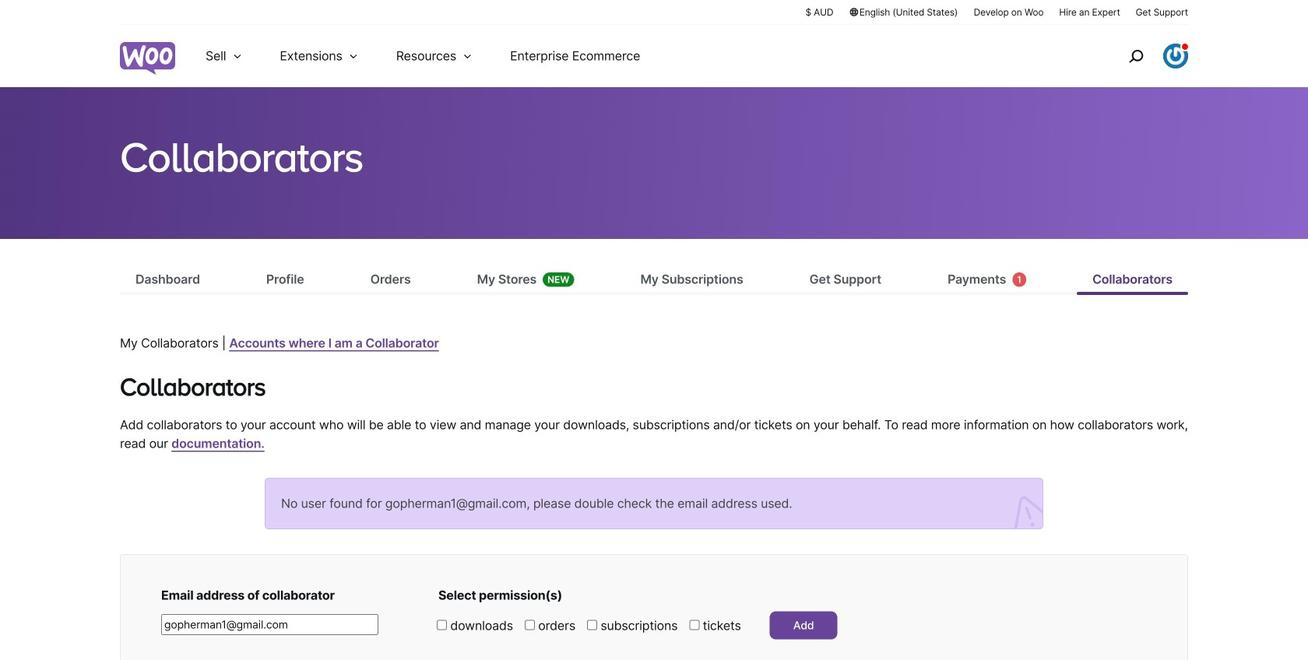 Task type: describe. For each thing, give the bounding box(es) containing it.
service navigation menu element
[[1096, 31, 1189, 81]]



Task type: locate. For each thing, give the bounding box(es) containing it.
search image
[[1124, 44, 1149, 69]]

open account menu image
[[1164, 44, 1189, 69]]

None checkbox
[[437, 620, 447, 631]]

None checkbox
[[525, 620, 535, 631], [587, 620, 597, 631], [690, 620, 700, 631], [525, 620, 535, 631], [587, 620, 597, 631], [690, 620, 700, 631]]



Task type: vqa. For each thing, say whether or not it's contained in the screenshot.
text field
no



